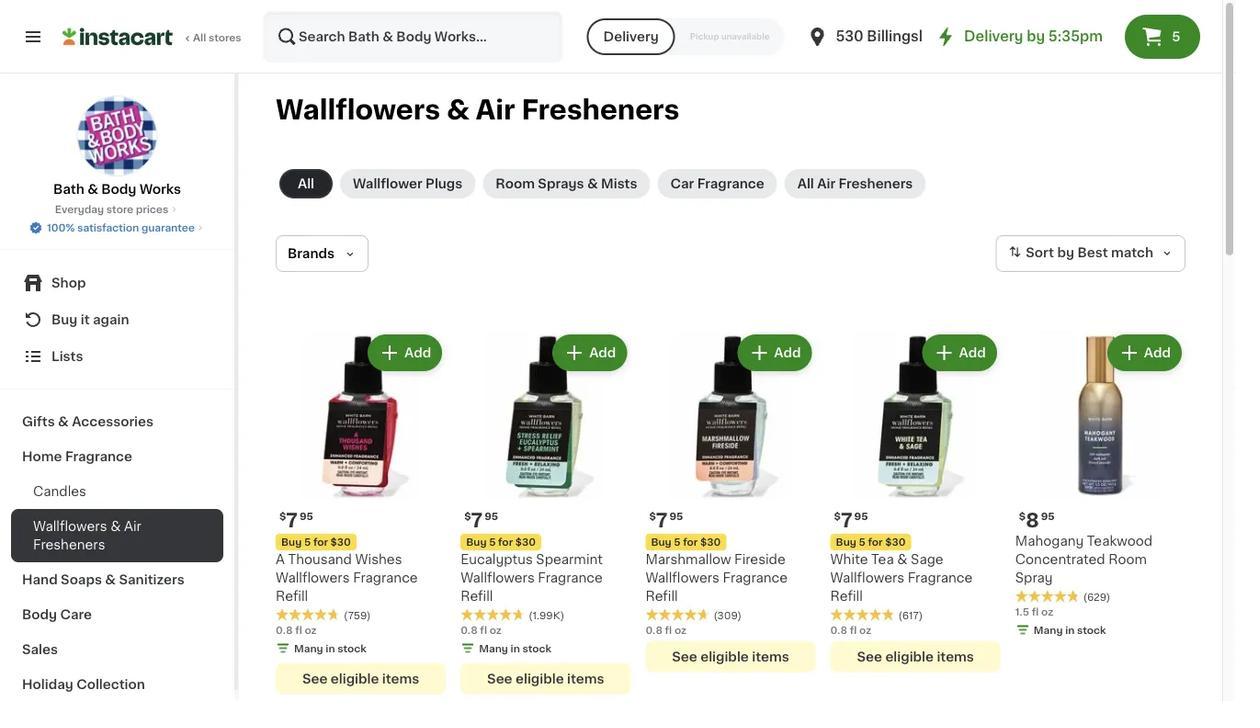 Task type: locate. For each thing, give the bounding box(es) containing it.
buy 5 for $30 up tea
[[836, 538, 906, 548]]

$ up marshmallow
[[649, 512, 656, 522]]

buy 5 for $30 up eucalyptus
[[466, 538, 536, 548]]

delivery inside delivery by 5:35pm link
[[964, 30, 1024, 43]]

1 add from the left
[[404, 347, 431, 359]]

2 $ from the left
[[649, 512, 656, 522]]

sage
[[911, 554, 944, 566]]

2 horizontal spatial many
[[1034, 625, 1063, 635]]

$ 7 95 for eucalyptus
[[464, 511, 498, 530]]

buy 5 for $30 for marshmallow
[[651, 537, 721, 548]]

0.8 fl oz for marshmallow fireside wallflowers fragrance refill
[[646, 625, 687, 635]]

many down eucalyptus spearmint wallflowers fragrance refill on the bottom of the page
[[479, 644, 508, 654]]

delivery by 5:35pm link
[[935, 26, 1103, 48]]

in down the concentrated
[[1066, 625, 1075, 635]]

eucalyptus
[[461, 554, 533, 566]]

1 0.8 fl oz from the left
[[276, 625, 317, 635]]

3 95 from the left
[[485, 512, 498, 522]]

wallflowers down candles
[[33, 520, 107, 533]]

1 horizontal spatial wallflowers & air fresheners
[[276, 97, 680, 123]]

5 for eucalyptus spearmint wallflowers fragrance refill
[[489, 538, 496, 548]]

0 vertical spatial body
[[101, 183, 136, 196]]

see
[[672, 651, 698, 663], [857, 651, 882, 663], [302, 673, 328, 685], [487, 673, 513, 686]]

2 horizontal spatial fresheners
[[839, 177, 913, 190]]

0.8 for white tea & sage wallflowers fragrance refill
[[831, 625, 848, 635]]

(629)
[[1084, 592, 1111, 602]]

1 horizontal spatial body
[[101, 183, 136, 196]]

1 $ 7 95 from the left
[[279, 511, 313, 530]]

$ inside $ 8 95
[[1019, 512, 1026, 522]]

4 0.8 fl oz from the left
[[831, 625, 872, 635]]

many in stock down 1.5 fl oz
[[1034, 625, 1106, 635]]

0 horizontal spatial many in stock
[[294, 644, 367, 654]]

1 $30 from the left
[[331, 537, 351, 548]]

7
[[286, 511, 298, 530], [656, 511, 668, 530], [471, 511, 483, 530], [841, 511, 853, 530]]

2 refill from the left
[[646, 590, 678, 603]]

fresheners
[[522, 97, 680, 123], [839, 177, 913, 190], [33, 539, 105, 552]]

fragrance down fireside
[[723, 572, 788, 585]]

oz
[[1042, 607, 1054, 617], [305, 625, 317, 635], [675, 625, 687, 635], [490, 625, 502, 635], [860, 625, 872, 635]]

1 product group from the left
[[276, 331, 446, 695]]

wallflowers & air fresheners up soaps
[[33, 520, 141, 552]]

0.8 fl oz down marshmallow fireside wallflowers fragrance refill
[[646, 625, 687, 635]]

7 up eucalyptus
[[471, 511, 483, 530]]

0.8 down the white
[[831, 625, 848, 635]]

eligible for marshmallow fireside wallflowers fragrance refill
[[701, 651, 749, 663]]

3 buy 5 for $30 from the left
[[466, 538, 536, 548]]

4 95 from the left
[[855, 512, 868, 522]]

many
[[1034, 625, 1063, 635], [294, 644, 323, 654], [479, 644, 508, 654]]

0.8 fl oz down a
[[276, 625, 317, 635]]

teakwood
[[1087, 535, 1153, 548]]

items
[[752, 651, 789, 663], [937, 651, 974, 663], [382, 673, 419, 685], [567, 673, 604, 686]]

buy up marshmallow
[[651, 537, 672, 548]]

buy 5 for $30 for eucalyptus
[[466, 538, 536, 548]]

oz down white tea & sage wallflowers fragrance refill
[[860, 625, 872, 635]]

a
[[276, 554, 285, 566]]

0.8 down eucalyptus
[[461, 625, 478, 635]]

wallflowers inside white tea & sage wallflowers fragrance refill
[[831, 572, 905, 585]]

product group containing 8
[[1016, 331, 1186, 641]]

wallflowers down marshmallow
[[646, 572, 720, 585]]

2 product group from the left
[[461, 331, 631, 695]]

2 buy 5 for $30 from the left
[[651, 537, 721, 548]]

None search field
[[263, 11, 563, 63]]

marshmallow
[[646, 554, 731, 566]]

& left mists
[[587, 177, 598, 190]]

sales
[[22, 643, 58, 656]]

fl for a thousand wishes wallflowers fragrance refill
[[295, 625, 302, 635]]

car fragrance
[[671, 177, 765, 190]]

1 horizontal spatial many
[[479, 644, 508, 654]]

2 0.8 fl oz from the left
[[646, 625, 687, 635]]

fragrance down wishes
[[353, 572, 418, 585]]

gifts
[[22, 416, 55, 428]]

eligible down (759)
[[331, 673, 379, 685]]

spearmint
[[536, 554, 603, 566]]

marshmallow fireside wallflowers fragrance refill
[[646, 554, 788, 603]]

5 for a thousand wishes wallflowers fragrance refill
[[304, 537, 311, 548]]

1 horizontal spatial all
[[298, 177, 314, 190]]

3 for from the left
[[498, 538, 513, 548]]

soaps
[[61, 574, 102, 586]]

for up tea
[[868, 538, 883, 548]]

0.8 down a
[[276, 625, 293, 635]]

buy 5 for $30 for a
[[281, 537, 351, 548]]

eligible
[[701, 651, 749, 663], [886, 651, 934, 663], [331, 673, 379, 685], [516, 673, 564, 686]]

add
[[404, 347, 431, 359], [589, 347, 616, 359], [774, 347, 801, 359], [959, 347, 986, 359], [1144, 347, 1171, 359]]

0 horizontal spatial stock
[[338, 644, 367, 654]]

0.8 fl oz for white tea & sage wallflowers fragrance refill
[[831, 625, 872, 635]]

$ up the white
[[834, 512, 841, 522]]

2 vertical spatial fresheners
[[33, 539, 105, 552]]

0 horizontal spatial all
[[193, 33, 206, 43]]

buy left the it on the top left
[[51, 313, 78, 326]]

2 horizontal spatial in
[[1066, 625, 1075, 635]]

wallflowers down thousand
[[276, 572, 350, 585]]

fragrance down spearmint
[[538, 572, 603, 585]]

★★★★★
[[1016, 590, 1080, 602], [1016, 590, 1080, 602], [276, 608, 340, 621], [276, 608, 340, 621], [646, 608, 710, 621], [646, 608, 710, 621], [461, 608, 525, 621], [461, 608, 525, 621], [831, 608, 895, 621], [831, 608, 895, 621]]

0 horizontal spatial in
[[326, 644, 335, 654]]

1 horizontal spatial delivery
[[964, 30, 1024, 43]]

0 vertical spatial wallflowers & air fresheners
[[276, 97, 680, 123]]

0.8 fl oz down eucalyptus
[[461, 625, 502, 635]]

product group
[[276, 331, 446, 695], [461, 331, 631, 695], [646, 331, 816, 673], [831, 331, 1001, 673], [1016, 331, 1186, 641]]

stock for fragrance
[[338, 644, 367, 654]]

$ 7 95 for white
[[834, 511, 868, 530]]

& down candles link
[[110, 520, 121, 533]]

see eligible items down (759)
[[302, 673, 419, 685]]

buy 5 for $30 up thousand
[[281, 537, 351, 548]]

delivery inside delivery button
[[604, 30, 659, 43]]

& inside gifts & accessories link
[[58, 416, 69, 428]]

2 $30 from the left
[[700, 537, 721, 548]]

4 for from the left
[[868, 538, 883, 548]]

2 7 from the left
[[656, 511, 668, 530]]

see eligible items button for eucalyptus spearmint wallflowers fragrance refill
[[461, 663, 631, 695]]

for up eucalyptus
[[498, 538, 513, 548]]

0 horizontal spatial by
[[1027, 30, 1045, 43]]

oz down marshmallow fireside wallflowers fragrance refill
[[675, 625, 687, 635]]

0 vertical spatial air
[[476, 97, 515, 123]]

many in stock
[[1034, 625, 1106, 635], [294, 644, 367, 654], [479, 644, 552, 654]]

bath & body works
[[53, 183, 181, 196]]

see eligible items button down (759)
[[276, 663, 446, 695]]

stores
[[209, 33, 241, 43]]

wallflowers inside marshmallow fireside wallflowers fragrance refill
[[646, 572, 720, 585]]

2 horizontal spatial all
[[798, 177, 814, 190]]

eligible for white tea & sage wallflowers fragrance refill
[[886, 651, 934, 663]]

$30 up tea
[[885, 538, 906, 548]]

& right soaps
[[105, 574, 116, 586]]

1.5 fl oz
[[1016, 607, 1054, 617]]

$ up a
[[279, 512, 286, 522]]

many for a thousand wishes wallflowers fragrance refill
[[294, 644, 323, 654]]

oz down a thousand wishes wallflowers fragrance refill
[[305, 625, 317, 635]]

many in stock down (1.99k)
[[479, 644, 552, 654]]

buy 5 for $30 up marshmallow
[[651, 537, 721, 548]]

$ up eucalyptus
[[464, 512, 471, 522]]

see eligible items down (309) in the right of the page
[[672, 651, 789, 663]]

fl for eucalyptus spearmint wallflowers fragrance refill
[[480, 625, 487, 635]]

4 0.8 from the left
[[831, 625, 848, 635]]

$ up mahogany
[[1019, 512, 1026, 522]]

2 horizontal spatial many in stock
[[1034, 625, 1106, 635]]

oz right 1.5
[[1042, 607, 1054, 617]]

3 $ from the left
[[464, 512, 471, 522]]

refill down the white
[[831, 590, 863, 603]]

best match
[[1078, 247, 1154, 259]]

room sprays & mists link
[[483, 169, 650, 199]]

4 $30 from the left
[[885, 538, 906, 548]]

1 add button from the left
[[370, 336, 441, 370]]

4 add button from the left
[[924, 336, 995, 370]]

for for marshmallow
[[683, 537, 698, 548]]

$ 7 95 up marshmallow
[[649, 511, 683, 530]]

3 $30 from the left
[[515, 538, 536, 548]]

fragrance inside a thousand wishes wallflowers fragrance refill
[[353, 572, 418, 585]]

0 horizontal spatial air
[[124, 520, 141, 533]]

3 $ 7 95 from the left
[[464, 511, 498, 530]]

0.8
[[276, 625, 293, 635], [646, 625, 663, 635], [461, 625, 478, 635], [831, 625, 848, 635]]

1 $ from the left
[[279, 512, 286, 522]]

see eligible items button down (309) in the right of the page
[[646, 641, 816, 673]]

care
[[60, 609, 92, 621]]

95 right 8
[[1041, 512, 1055, 522]]

items for eucalyptus spearmint wallflowers fragrance refill
[[567, 673, 604, 686]]

stock down (759)
[[338, 644, 367, 654]]

fl for white tea & sage wallflowers fragrance refill
[[850, 625, 857, 635]]

4 refill from the left
[[831, 590, 863, 603]]

works
[[140, 183, 181, 196]]

buy up eucalyptus
[[466, 538, 487, 548]]

2 95 from the left
[[670, 512, 683, 522]]

1 vertical spatial by
[[1058, 247, 1075, 259]]

0 horizontal spatial room
[[496, 177, 535, 190]]

gifts & accessories
[[22, 416, 154, 428]]

3 add button from the left
[[739, 336, 810, 370]]

home fragrance link
[[11, 439, 223, 474]]

see eligible items button down (1.99k)
[[461, 663, 631, 695]]

5 $ from the left
[[1019, 512, 1026, 522]]

oz down eucalyptus spearmint wallflowers fragrance refill on the bottom of the page
[[490, 625, 502, 635]]

fl down the white
[[850, 625, 857, 635]]

4 7 from the left
[[841, 511, 853, 530]]

in down eucalyptus spearmint wallflowers fragrance refill on the bottom of the page
[[511, 644, 520, 654]]

see eligible items down (617)
[[857, 651, 974, 663]]

fl down a thousand wishes wallflowers fragrance refill
[[295, 625, 302, 635]]

$ for white
[[834, 512, 841, 522]]

wallflowers down tea
[[831, 572, 905, 585]]

billingsley
[[867, 30, 941, 43]]

many in stock down (759)
[[294, 644, 367, 654]]

buy up a
[[281, 537, 302, 548]]

add button for marshmallow fireside wallflowers fragrance refill
[[739, 336, 810, 370]]

$ 7 95 up eucalyptus
[[464, 511, 498, 530]]

oz for eucalyptus spearmint wallflowers fragrance refill
[[490, 625, 502, 635]]

fireside
[[735, 554, 786, 566]]

7 up the white
[[841, 511, 853, 530]]

wallflowers & air fresheners
[[276, 97, 680, 123], [33, 520, 141, 552]]

see eligible items button for marshmallow fireside wallflowers fragrance refill
[[646, 641, 816, 673]]

by for delivery
[[1027, 30, 1045, 43]]

add for white tea & sage wallflowers fragrance refill
[[959, 347, 986, 359]]

0.8 for a thousand wishes wallflowers fragrance refill
[[276, 625, 293, 635]]

in
[[1066, 625, 1075, 635], [326, 644, 335, 654], [511, 644, 520, 654]]

2 add from the left
[[589, 347, 616, 359]]

Search field
[[265, 13, 561, 61]]

0.8 fl oz for a thousand wishes wallflowers fragrance refill
[[276, 625, 317, 635]]

1 0.8 from the left
[[276, 625, 293, 635]]

$30 up thousand
[[331, 537, 351, 548]]

body
[[101, 183, 136, 196], [22, 609, 57, 621]]

buy 5 for $30
[[281, 537, 351, 548], [651, 537, 721, 548], [466, 538, 536, 548], [836, 538, 906, 548]]

1 horizontal spatial in
[[511, 644, 520, 654]]

sanitizers
[[119, 574, 185, 586]]

1 horizontal spatial stock
[[523, 644, 552, 654]]

service type group
[[587, 18, 785, 55]]

$30 up eucalyptus
[[515, 538, 536, 548]]

in for fragrance
[[326, 644, 335, 654]]

for for white
[[868, 538, 883, 548]]

0.8 down marshmallow
[[646, 625, 663, 635]]

for
[[313, 537, 328, 548], [683, 537, 698, 548], [498, 538, 513, 548], [868, 538, 883, 548]]

$ 7 95 up the white
[[834, 511, 868, 530]]

wallflowers & air fresheners up plugs
[[276, 97, 680, 123]]

wallflowers inside eucalyptus spearmint wallflowers fragrance refill
[[461, 572, 535, 585]]

1 for from the left
[[313, 537, 328, 548]]

1 95 from the left
[[300, 512, 313, 522]]

fragrance down sage
[[908, 572, 973, 585]]

95 inside $ 8 95
[[1041, 512, 1055, 522]]

room left sprays
[[496, 177, 535, 190]]

$ 7 95
[[279, 511, 313, 530], [649, 511, 683, 530], [464, 511, 498, 530], [834, 511, 868, 530]]

eligible down (309) in the right of the page
[[701, 651, 749, 663]]

fl down eucalyptus spearmint wallflowers fragrance refill on the bottom of the page
[[480, 625, 487, 635]]

for up thousand
[[313, 537, 328, 548]]

4 $ from the left
[[834, 512, 841, 522]]

air
[[476, 97, 515, 123], [817, 177, 836, 190], [124, 520, 141, 533]]

7 up thousand
[[286, 511, 298, 530]]

2 0.8 from the left
[[646, 625, 663, 635]]

all
[[193, 33, 206, 43], [298, 177, 314, 190], [798, 177, 814, 190]]

eligible down (617)
[[886, 651, 934, 663]]

0.8 fl oz
[[276, 625, 317, 635], [646, 625, 687, 635], [461, 625, 502, 635], [831, 625, 872, 635]]

many down a thousand wishes wallflowers fragrance refill
[[294, 644, 323, 654]]

5 product group from the left
[[1016, 331, 1186, 641]]

95 up thousand
[[300, 512, 313, 522]]

$ 7 95 up a
[[279, 511, 313, 530]]

3 7 from the left
[[471, 511, 483, 530]]

5
[[1172, 30, 1181, 43], [304, 537, 311, 548], [674, 537, 681, 548], [489, 538, 496, 548], [859, 538, 866, 548]]

by inside field
[[1058, 247, 1075, 259]]

see eligible items button
[[646, 641, 816, 673], [831, 641, 1001, 673], [276, 663, 446, 695], [461, 663, 631, 695]]

1 vertical spatial room
[[1109, 554, 1147, 566]]

store
[[106, 205, 133, 215]]

add button for eucalyptus spearmint wallflowers fragrance refill
[[554, 336, 625, 370]]

2 $ 7 95 from the left
[[649, 511, 683, 530]]

fl
[[1032, 607, 1039, 617], [295, 625, 302, 635], [665, 625, 672, 635], [480, 625, 487, 635], [850, 625, 857, 635]]

room
[[496, 177, 535, 190], [1109, 554, 1147, 566]]

$30 for fireside
[[700, 537, 721, 548]]

tea
[[872, 554, 894, 566]]

3 add from the left
[[774, 347, 801, 359]]

3 0.8 from the left
[[461, 625, 478, 635]]

$30
[[331, 537, 351, 548], [700, 537, 721, 548], [515, 538, 536, 548], [885, 538, 906, 548]]

1 vertical spatial fresheners
[[839, 177, 913, 190]]

oz for white tea & sage wallflowers fragrance refill
[[860, 625, 872, 635]]

1 horizontal spatial by
[[1058, 247, 1075, 259]]

0.8 fl oz down the white
[[831, 625, 872, 635]]

fragrance right the car
[[697, 177, 765, 190]]

all right car fragrance
[[798, 177, 814, 190]]

2 horizontal spatial stock
[[1077, 625, 1106, 635]]

hand soaps & sanitizers link
[[11, 563, 223, 598]]

(1.99k)
[[529, 611, 565, 621]]

instacart logo image
[[63, 26, 173, 48]]

3 0.8 fl oz from the left
[[461, 625, 502, 635]]

&
[[447, 97, 470, 123], [587, 177, 598, 190], [88, 183, 98, 196], [58, 416, 69, 428], [110, 520, 121, 533], [897, 554, 908, 566], [105, 574, 116, 586]]

refill
[[276, 590, 308, 603], [646, 590, 678, 603], [461, 590, 493, 603], [831, 590, 863, 603]]

many for eucalyptus spearmint wallflowers fragrance refill
[[479, 644, 508, 654]]

spray
[[1016, 572, 1053, 585]]

add button for white tea & sage wallflowers fragrance refill
[[924, 336, 995, 370]]

buy for eucalyptus spearmint wallflowers fragrance refill
[[466, 538, 487, 548]]

in for spray
[[1066, 625, 1075, 635]]

brands button
[[276, 235, 369, 272]]

refill inside a thousand wishes wallflowers fragrance refill
[[276, 590, 308, 603]]

5 95 from the left
[[1041, 512, 1055, 522]]

1 horizontal spatial room
[[1109, 554, 1147, 566]]

8
[[1026, 511, 1039, 530]]

0 horizontal spatial many
[[294, 644, 323, 654]]

many for mahogany teakwood concentrated room spray
[[1034, 625, 1063, 635]]

5 for marshmallow fireside wallflowers fragrance refill
[[674, 537, 681, 548]]

4 add from the left
[[959, 347, 986, 359]]

wallflowers inside wallflowers & air fresheners
[[33, 520, 107, 533]]

& inside white tea & sage wallflowers fragrance refill
[[897, 554, 908, 566]]

see eligible items
[[672, 651, 789, 663], [857, 651, 974, 663], [302, 673, 419, 685], [487, 673, 604, 686]]

holiday collection
[[22, 678, 145, 691]]

items for marshmallow fireside wallflowers fragrance refill
[[752, 651, 789, 663]]

many in stock for fragrance
[[294, 644, 367, 654]]

1 refill from the left
[[276, 590, 308, 603]]

$30 for tea
[[885, 538, 906, 548]]

0 horizontal spatial wallflowers & air fresheners
[[33, 520, 141, 552]]

$30 up marshmallow
[[700, 537, 721, 548]]

1 horizontal spatial many in stock
[[479, 644, 552, 654]]

0 vertical spatial by
[[1027, 30, 1045, 43]]

sort by
[[1026, 247, 1075, 259]]

everyday store prices link
[[55, 202, 180, 217]]

refill inside white tea & sage wallflowers fragrance refill
[[831, 590, 863, 603]]

see eligible items button down (617)
[[831, 641, 1001, 673]]

for up marshmallow
[[683, 537, 698, 548]]

buy
[[51, 313, 78, 326], [281, 537, 302, 548], [651, 537, 672, 548], [466, 538, 487, 548], [836, 538, 857, 548]]

wallflowers down eucalyptus
[[461, 572, 535, 585]]

0 vertical spatial room
[[496, 177, 535, 190]]

& right bath
[[88, 183, 98, 196]]

1 vertical spatial wallflowers & air fresheners
[[33, 520, 141, 552]]

5 for white tea & sage wallflowers fragrance refill
[[859, 538, 866, 548]]

95 up eucalyptus
[[485, 512, 498, 522]]

body up 'store'
[[101, 183, 136, 196]]

eligible down (1.99k)
[[516, 673, 564, 686]]

in down a thousand wishes wallflowers fragrance refill
[[326, 644, 335, 654]]

$30 for thousand
[[331, 537, 351, 548]]

1 vertical spatial air
[[817, 177, 836, 190]]

refill down a
[[276, 590, 308, 603]]

7 up marshmallow
[[656, 511, 668, 530]]

fl down marshmallow fireside wallflowers fragrance refill
[[665, 625, 672, 635]]

body care link
[[11, 598, 223, 632]]

2 for from the left
[[683, 537, 698, 548]]

buy for marshmallow fireside wallflowers fragrance refill
[[651, 537, 672, 548]]

buy for white tea & sage wallflowers fragrance refill
[[836, 538, 857, 548]]

shop link
[[11, 265, 223, 302]]

4 $ 7 95 from the left
[[834, 511, 868, 530]]

3 refill from the left
[[461, 590, 493, 603]]

1 buy 5 for $30 from the left
[[281, 537, 351, 548]]

2 add button from the left
[[554, 336, 625, 370]]

2 horizontal spatial air
[[817, 177, 836, 190]]

& right gifts at the left of page
[[58, 416, 69, 428]]

stock
[[1077, 625, 1106, 635], [338, 644, 367, 654], [523, 644, 552, 654]]

95 up the white
[[855, 512, 868, 522]]

stock down (629)
[[1077, 625, 1106, 635]]

eligible for a thousand wishes wallflowers fragrance refill
[[331, 673, 379, 685]]

see for marshmallow fireside wallflowers fragrance refill
[[672, 651, 698, 663]]

$
[[279, 512, 286, 522], [649, 512, 656, 522], [464, 512, 471, 522], [834, 512, 841, 522], [1019, 512, 1026, 522]]

refill down eucalyptus
[[461, 590, 493, 603]]

1 horizontal spatial fresheners
[[522, 97, 680, 123]]

by
[[1027, 30, 1045, 43], [1058, 247, 1075, 259]]

fragrance inside eucalyptus spearmint wallflowers fragrance refill
[[538, 572, 603, 585]]

bath & body works link
[[53, 96, 181, 199]]

1 horizontal spatial air
[[476, 97, 515, 123]]

oz for mahogany teakwood concentrated room spray
[[1042, 607, 1054, 617]]

by right sort
[[1058, 247, 1075, 259]]

brands
[[288, 247, 335, 260]]

wishes
[[355, 554, 402, 566]]

0 horizontal spatial body
[[22, 609, 57, 621]]

1 7 from the left
[[286, 511, 298, 530]]

eligible for eucalyptus spearmint wallflowers fragrance refill
[[516, 673, 564, 686]]

for for a
[[313, 537, 328, 548]]

0 horizontal spatial delivery
[[604, 30, 659, 43]]

fragrance down gifts & accessories
[[65, 450, 132, 463]]

4 buy 5 for $30 from the left
[[836, 538, 906, 548]]

room down the teakwood at the bottom
[[1109, 554, 1147, 566]]

all left the stores
[[193, 33, 206, 43]]



Task type: vqa. For each thing, say whether or not it's contained in the screenshot.
Room Sprays & Mists
yes



Task type: describe. For each thing, give the bounding box(es) containing it.
all for all air fresheners
[[798, 177, 814, 190]]

satisfaction
[[77, 223, 139, 233]]

room sprays & mists
[[496, 177, 638, 190]]

hand soaps & sanitizers
[[22, 574, 185, 586]]

530
[[836, 30, 864, 43]]

95 for a
[[300, 512, 313, 522]]

wallflowers & air fresheners link
[[11, 509, 223, 563]]

5 add button from the left
[[1109, 336, 1180, 370]]

items for white tea & sage wallflowers fragrance refill
[[937, 651, 974, 663]]

buy for a thousand wishes wallflowers fragrance refill
[[281, 537, 302, 548]]

7 for marshmallow
[[656, 511, 668, 530]]

(309)
[[714, 611, 742, 621]]

lists link
[[11, 338, 223, 375]]

buy it again link
[[11, 302, 223, 338]]

room inside mahogany teakwood concentrated room spray
[[1109, 554, 1147, 566]]

buy inside 'link'
[[51, 313, 78, 326]]

a thousand wishes wallflowers fragrance refill
[[276, 554, 418, 603]]

1 vertical spatial body
[[22, 609, 57, 621]]

accessories
[[72, 416, 154, 428]]

prices
[[136, 205, 168, 215]]

$ 8 95
[[1019, 511, 1055, 530]]

candles link
[[11, 474, 223, 509]]

530 billingsley road button
[[807, 11, 981, 63]]

body care
[[22, 609, 92, 621]]

see for eucalyptus spearmint wallflowers fragrance refill
[[487, 673, 513, 686]]

holiday collection link
[[11, 667, 223, 701]]

items for a thousand wishes wallflowers fragrance refill
[[382, 673, 419, 685]]

see eligible items button for a thousand wishes wallflowers fragrance refill
[[276, 663, 446, 695]]

0.8 for marshmallow fireside wallflowers fragrance refill
[[646, 625, 663, 635]]

buy it again
[[51, 313, 129, 326]]

hand
[[22, 574, 58, 586]]

add for eucalyptus spearmint wallflowers fragrance refill
[[589, 347, 616, 359]]

best
[[1078, 247, 1108, 259]]

100%
[[47, 223, 75, 233]]

5 inside button
[[1172, 30, 1181, 43]]

lists
[[51, 350, 83, 363]]

wallflower
[[353, 177, 423, 190]]

0 vertical spatial fresheners
[[522, 97, 680, 123]]

2 vertical spatial air
[[124, 520, 141, 533]]

& inside hand soaps & sanitizers link
[[105, 574, 116, 586]]

5 add from the left
[[1144, 347, 1171, 359]]

match
[[1111, 247, 1154, 259]]

everyday
[[55, 205, 104, 215]]

road
[[944, 30, 981, 43]]

sprays
[[538, 177, 584, 190]]

bath
[[53, 183, 84, 196]]

car fragrance link
[[658, 169, 777, 199]]

holiday
[[22, 678, 73, 691]]

stock for spray
[[1077, 625, 1106, 635]]

all stores link
[[63, 11, 243, 63]]

95 for white
[[855, 512, 868, 522]]

everyday store prices
[[55, 205, 168, 215]]

oz for marshmallow fireside wallflowers fragrance refill
[[675, 625, 687, 635]]

fl for mahogany teakwood concentrated room spray
[[1032, 607, 1039, 617]]

see eligible items for white tea & sage wallflowers fragrance refill
[[857, 651, 974, 663]]

add button for a thousand wishes wallflowers fragrance refill
[[370, 336, 441, 370]]

sort
[[1026, 247, 1054, 259]]

all stores
[[193, 33, 241, 43]]

shop
[[51, 277, 86, 290]]

concentrated
[[1016, 554, 1106, 566]]

by for sort
[[1058, 247, 1075, 259]]

mahogany
[[1016, 535, 1084, 548]]

all for all
[[298, 177, 314, 190]]

gifts & accessories link
[[11, 404, 223, 439]]

7 for eucalyptus
[[471, 511, 483, 530]]

fragrance inside marshmallow fireside wallflowers fragrance refill
[[723, 572, 788, 585]]

(617)
[[899, 611, 923, 621]]

fragrance inside the home fragrance 'link'
[[65, 450, 132, 463]]

mists
[[601, 177, 638, 190]]

95 for marshmallow
[[670, 512, 683, 522]]

home fragrance
[[22, 450, 132, 463]]

see eligible items for a thousand wishes wallflowers fragrance refill
[[302, 673, 419, 685]]

stock for refill
[[523, 644, 552, 654]]

0.8 fl oz for eucalyptus spearmint wallflowers fragrance refill
[[461, 625, 502, 635]]

& inside bath & body works link
[[88, 183, 98, 196]]

see eligible items button for white tea & sage wallflowers fragrance refill
[[831, 641, 1001, 673]]

7 for a
[[286, 511, 298, 530]]

eucalyptus spearmint wallflowers fragrance refill
[[461, 554, 603, 603]]

all air fresheners
[[798, 177, 913, 190]]

wallflowers inside a thousand wishes wallflowers fragrance refill
[[276, 572, 350, 585]]

1.5
[[1016, 607, 1030, 617]]

delivery by 5:35pm
[[964, 30, 1103, 43]]

$30 for spearmint
[[515, 538, 536, 548]]

white
[[831, 554, 868, 566]]

all air fresheners link
[[785, 169, 926, 199]]

refill inside marshmallow fireside wallflowers fragrance refill
[[646, 590, 678, 603]]

3 product group from the left
[[646, 331, 816, 673]]

$ for marshmallow
[[649, 512, 656, 522]]

it
[[81, 313, 90, 326]]

refill inside eucalyptus spearmint wallflowers fragrance refill
[[461, 590, 493, 603]]

plugs
[[426, 177, 463, 190]]

530 billingsley road
[[836, 30, 981, 43]]

see for white tea & sage wallflowers fragrance refill
[[857, 651, 882, 663]]

4 product group from the left
[[831, 331, 1001, 673]]

add for marshmallow fireside wallflowers fragrance refill
[[774, 347, 801, 359]]

0 horizontal spatial fresheners
[[33, 539, 105, 552]]

thousand
[[288, 554, 352, 566]]

95 for eucalyptus
[[485, 512, 498, 522]]

fragrance inside car fragrance link
[[697, 177, 765, 190]]

0.8 for eucalyptus spearmint wallflowers fragrance refill
[[461, 625, 478, 635]]

fragrance inside white tea & sage wallflowers fragrance refill
[[908, 572, 973, 585]]

all link
[[279, 169, 333, 199]]

many in stock for refill
[[479, 644, 552, 654]]

sales link
[[11, 632, 223, 667]]

wallflower plugs
[[353, 177, 463, 190]]

add for a thousand wishes wallflowers fragrance refill
[[404, 347, 431, 359]]

home
[[22, 450, 62, 463]]

buy 5 for $30 for white
[[836, 538, 906, 548]]

white tea & sage wallflowers fragrance refill
[[831, 554, 973, 603]]

$ for eucalyptus
[[464, 512, 471, 522]]

& inside room sprays & mists link
[[587, 177, 598, 190]]

oz for a thousand wishes wallflowers fragrance refill
[[305, 625, 317, 635]]

in for refill
[[511, 644, 520, 654]]

$ for a
[[279, 512, 286, 522]]

Best match Sort by field
[[996, 235, 1186, 272]]

mahogany teakwood concentrated room spray
[[1016, 535, 1153, 585]]

100% satisfaction guarantee
[[47, 223, 195, 233]]

(759)
[[344, 611, 371, 621]]

see eligible items for eucalyptus spearmint wallflowers fragrance refill
[[487, 673, 604, 686]]

100% satisfaction guarantee button
[[29, 217, 206, 235]]

wallflowers up the wallflower
[[276, 97, 440, 123]]

bath & body works logo image
[[77, 96, 158, 176]]

7 for white
[[841, 511, 853, 530]]

candles
[[33, 485, 86, 498]]

many in stock for spray
[[1034, 625, 1106, 635]]

delivery for delivery by 5:35pm
[[964, 30, 1024, 43]]

& up plugs
[[447, 97, 470, 123]]

delivery button
[[587, 18, 675, 55]]

see eligible items for marshmallow fireside wallflowers fragrance refill
[[672, 651, 789, 663]]

see for a thousand wishes wallflowers fragrance refill
[[302, 673, 328, 685]]

delivery for delivery
[[604, 30, 659, 43]]

for for eucalyptus
[[498, 538, 513, 548]]

all for all stores
[[193, 33, 206, 43]]

wallflower plugs link
[[340, 169, 476, 199]]

$ 7 95 for a
[[279, 511, 313, 530]]

again
[[93, 313, 129, 326]]

& inside wallflowers & air fresheners link
[[110, 520, 121, 533]]

guarantee
[[142, 223, 195, 233]]

$ 7 95 for marshmallow
[[649, 511, 683, 530]]

fl for marshmallow fireside wallflowers fragrance refill
[[665, 625, 672, 635]]



